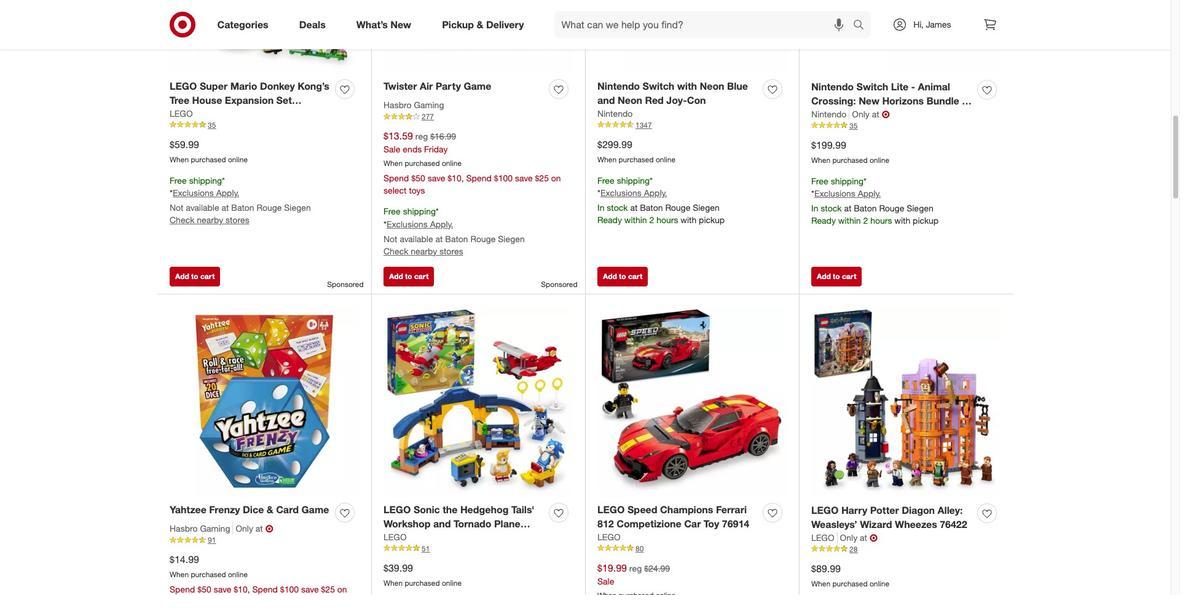 Task type: describe. For each thing, give the bounding box(es) containing it.
exclusions apply. button down $199.99 when purchased online
[[815, 188, 881, 200]]

nearby for $13.59
[[411, 246, 437, 256]]

51
[[422, 544, 430, 553]]

available for $59.99
[[186, 203, 219, 213]]

at inside lego only at ¬
[[860, 532, 867, 543]]

add for $199.99
[[817, 272, 831, 281]]

aloha
[[858, 109, 885, 121]]

shipping down $59.99 when purchased online
[[189, 175, 222, 185]]

when for nintendo switch lite - animal crossing: new horizons bundle - isabelle's aloha edition
[[812, 155, 831, 165]]

nintendo for nintendo switch with neon blue and neon red joy-con
[[598, 80, 640, 92]]

gaming for hasbro gaming only at ¬
[[200, 523, 230, 534]]

$19.99
[[598, 562, 627, 574]]

spend up select
[[384, 173, 409, 183]]

when inside $13.59 reg $16.99 sale ends friday when purchased online spend $50 save $10, spend $100 save $25 on select toys
[[384, 159, 403, 168]]

donkey
[[260, 80, 295, 92]]

when for lego super mario donkey kong's tree house expansion set buildable game 71424
[[170, 155, 189, 164]]

* down select
[[384, 219, 387, 229]]

$14.99 when purchased online spend $50 save $10, spend $100 save $25 on
[[170, 554, 347, 595]]

lego only at ¬
[[812, 532, 878, 544]]

to for $199.99
[[833, 272, 840, 281]]

nintendo for nintendo only at ¬
[[812, 109, 847, 119]]

wizard
[[860, 518, 892, 531]]

nintendo switch with neon blue and neon red joy-con
[[598, 80, 748, 106]]

purchased for weasleys'
[[833, 579, 868, 588]]

twister air party game
[[384, 80, 491, 92]]

sponsored for lego super mario donkey kong's tree house expansion set buildable game 71424
[[327, 280, 364, 289]]

nintendo only at ¬
[[812, 108, 890, 120]]

what's
[[356, 18, 388, 30]]

76422
[[940, 518, 968, 531]]

the
[[443, 504, 458, 516]]

pickup for $199.99
[[913, 215, 939, 226]]

nintendo switch lite - animal crossing: new horizons bundle - isabelle's aloha edition link
[[812, 80, 973, 121]]

0 vertical spatial &
[[477, 18, 484, 30]]

online inside $13.59 reg $16.99 sale ends friday when purchased online spend $50 save $10, spend $100 save $25 on select toys
[[442, 159, 462, 168]]

purchased for crossing:
[[833, 155, 868, 165]]

$25 inside $14.99 when purchased online spend $50 save $10, spend $100 save $25 on
[[321, 584, 335, 595]]

80
[[636, 544, 644, 553]]

$299.99
[[598, 138, 633, 151]]

weasleys'
[[812, 518, 857, 531]]

free shipping * * exclusions apply. not available at baton rouge siegen check nearby stores for $59.99
[[170, 175, 311, 225]]

only for crossing:
[[852, 109, 870, 119]]

with for $199.99
[[895, 215, 911, 226]]

online for and
[[656, 155, 676, 164]]

crossing:
[[812, 95, 856, 107]]

shipping down $199.99 when purchased online
[[831, 176, 864, 186]]

online for game
[[228, 570, 248, 579]]

delivery
[[486, 18, 524, 30]]

diagon
[[902, 504, 935, 517]]

friday
[[424, 144, 448, 154]]

house
[[192, 94, 222, 106]]

812
[[598, 518, 614, 530]]

80 link
[[598, 543, 787, 554]]

1 vertical spatial hasbro gaming link
[[170, 523, 233, 535]]

dice
[[243, 504, 264, 516]]

nearby for $59.99
[[197, 215, 223, 225]]

free down $199.99
[[812, 176, 829, 186]]

$25 inside $13.59 reg $16.99 sale ends friday when purchased online spend $50 save $10, spend $100 save $25 on select toys
[[535, 173, 549, 183]]

only inside hasbro gaming only at ¬
[[236, 523, 253, 534]]

lego link for workshop
[[384, 531, 407, 543]]

set
[[276, 94, 292, 106]]

cart for $299.99
[[628, 272, 643, 281]]

to for $299.99
[[619, 272, 626, 281]]

purchased for and
[[619, 155, 654, 164]]

not for $13.59
[[384, 233, 397, 244]]

$39.99 when purchased online
[[384, 562, 462, 588]]

frenzy
[[209, 504, 240, 516]]

harry
[[842, 504, 868, 517]]

hi, james
[[914, 19, 951, 30]]

in for $299.99
[[598, 203, 605, 213]]

ends
[[403, 144, 422, 154]]

online for crossing:
[[870, 155, 890, 165]]

to for $59.99
[[191, 272, 198, 281]]

$50 inside $13.59 reg $16.99 sale ends friday when purchased online spend $50 save $10, spend $100 save $25 on select toys
[[412, 173, 425, 183]]

tails'
[[511, 504, 535, 516]]

spend down 91 link
[[252, 584, 278, 595]]

super
[[200, 80, 228, 92]]

toy inside lego sonic the hedgehog tails' workshop and tornado plane building toy 76991
[[424, 532, 440, 544]]

car
[[684, 518, 701, 530]]

lego inside lego harry potter diagon alley: weasleys' wizard wheezes 76422
[[812, 504, 839, 517]]

select
[[384, 185, 407, 195]]

exclusions down "$299.99 when purchased online"
[[601, 188, 642, 198]]

categories
[[217, 18, 269, 30]]

check for $59.99
[[170, 215, 195, 225]]

yahtzee frenzy dice & card game
[[170, 504, 329, 516]]

exclusions apply. button down toys
[[387, 218, 453, 230]]

2 for $299.99
[[650, 215, 654, 225]]

air
[[420, 80, 433, 92]]

0 horizontal spatial new
[[391, 18, 411, 30]]

35 link for 71424
[[170, 120, 359, 131]]

free shipping * * exclusions apply. in stock at  baton rouge siegen ready within 2 hours with pickup for $199.99
[[812, 176, 939, 226]]

nintendo for nintendo
[[598, 108, 633, 119]]

ready for $199.99
[[812, 215, 836, 226]]

hi,
[[914, 19, 924, 30]]

workshop
[[384, 518, 431, 530]]

game inside lego super mario donkey kong's tree house expansion set buildable game 71424
[[216, 108, 244, 120]]

1347
[[636, 120, 652, 130]]

twister air party game link
[[384, 79, 491, 93]]

hasbro for hasbro gaming
[[384, 100, 412, 110]]

nintendo switch with neon blue and neon red joy-con link
[[598, 79, 758, 107]]

lego harry potter diagon alley: weasleys' wizard wheezes 76422 link
[[812, 504, 973, 532]]

shipping down "$299.99 when purchased online"
[[617, 175, 650, 185]]

$59.99
[[170, 138, 199, 151]]

1347 link
[[598, 120, 787, 131]]

$19.99 reg $24.99 sale
[[598, 562, 670, 586]]

categories link
[[207, 11, 284, 38]]

stores for $59.99
[[226, 215, 249, 225]]

speed
[[628, 504, 658, 516]]

add to cart button for $59.99
[[170, 267, 220, 287]]

lego inside lego speed champions ferrari 812 competizione car toy 76914
[[598, 504, 625, 516]]

lego link down weasleys'
[[812, 532, 838, 544]]

switch for red
[[643, 80, 675, 92]]

plane
[[494, 518, 521, 530]]

free down select
[[384, 206, 401, 216]]

with for $299.99
[[681, 215, 697, 225]]

277 link
[[384, 111, 573, 122]]

blue
[[727, 80, 748, 92]]

not for $59.99
[[170, 203, 184, 213]]

sonic
[[414, 504, 440, 516]]

hasbro gaming only at ¬
[[170, 523, 273, 535]]

1 vertical spatial &
[[267, 504, 273, 516]]

exclusions apply. button down $59.99 when purchased online
[[173, 187, 239, 199]]

and inside nintendo switch with neon blue and neon red joy-con
[[598, 94, 615, 106]]

$89.99
[[812, 563, 841, 575]]

edition
[[888, 109, 920, 121]]

lego super mario donkey kong's tree house expansion set buildable game 71424
[[170, 80, 329, 120]]

reg for $19.99
[[629, 563, 642, 574]]

51 link
[[384, 543, 573, 554]]

con
[[687, 94, 706, 106]]

$13.59 reg $16.99 sale ends friday when purchased online spend $50 save $10, spend $100 save $25 on select toys
[[384, 130, 561, 195]]

check nearby stores button for $59.99
[[170, 214, 249, 226]]

within for $299.99
[[625, 215, 647, 225]]

pickup & delivery link
[[432, 11, 540, 38]]

$10, inside $14.99 when purchased online spend $50 save $10, spend $100 save $25 on
[[234, 584, 250, 595]]

party
[[436, 80, 461, 92]]

ferrari
[[716, 504, 747, 516]]

spend down $14.99
[[170, 584, 195, 595]]

nintendo switch lite - animal crossing: new horizons bundle - isabelle's aloha edition
[[812, 81, 966, 121]]

when for lego sonic the hedgehog tails' workshop and tornado plane building toy 76991
[[384, 578, 403, 588]]

ready for $299.99
[[598, 215, 622, 225]]

deals
[[299, 18, 326, 30]]

add to cart for $13.59
[[389, 272, 429, 281]]

competizione
[[617, 518, 682, 530]]

$14.99
[[170, 554, 199, 566]]

stock for $299.99
[[607, 203, 628, 213]]

add to cart for $59.99
[[175, 272, 215, 281]]

0 horizontal spatial ¬
[[265, 523, 273, 535]]

gaming for hasbro gaming
[[414, 100, 444, 110]]

$50 inside $14.99 when purchased online spend $50 save $10, spend $100 save $25 on
[[198, 584, 211, 595]]

lego down workshop
[[384, 532, 407, 542]]

tornado
[[454, 518, 492, 530]]

* down $13.59 reg $16.99 sale ends friday when purchased online spend $50 save $10, spend $100 save $25 on select toys
[[436, 206, 439, 216]]

$13.59
[[384, 130, 413, 142]]

on inside $14.99 when purchased online spend $50 save $10, spend $100 save $25 on
[[337, 584, 347, 595]]

35 for game
[[208, 120, 216, 130]]

deals link
[[289, 11, 341, 38]]

cart for $199.99
[[842, 272, 857, 281]]

lite
[[891, 81, 909, 93]]

exclusions down $59.99 when purchased online
[[173, 188, 214, 198]]

tree
[[170, 94, 189, 106]]

$299.99 when purchased online
[[598, 138, 676, 164]]

lego link for competizione
[[598, 531, 621, 543]]

hasbro for hasbro gaming only at ¬
[[170, 523, 198, 534]]

cart for $13.59
[[414, 272, 429, 281]]

hedgehog
[[460, 504, 509, 516]]

available for $13.59
[[400, 233, 433, 244]]

¬ for crossing:
[[882, 108, 890, 120]]

$89.99 when purchased online
[[812, 563, 890, 588]]

lego speed champions ferrari 812 competizione car toy 76914 link
[[598, 503, 758, 531]]

76991
[[443, 532, 470, 544]]

purchased for tree
[[191, 155, 226, 164]]

what's new link
[[346, 11, 427, 38]]

at inside nintendo only at ¬
[[872, 109, 880, 119]]

when for nintendo switch with neon blue and neon red joy-con
[[598, 155, 617, 164]]



Task type: locate. For each thing, give the bounding box(es) containing it.
alley:
[[938, 504, 963, 517]]

purchased inside '$89.99 when purchased online'
[[833, 579, 868, 588]]

lego super mario donkey kong's tree house expansion set buildable game 71424 image
[[170, 0, 359, 72], [170, 0, 359, 72]]

to
[[191, 272, 198, 281], [405, 272, 412, 281], [619, 272, 626, 281], [833, 272, 840, 281]]

lego link down tree
[[170, 107, 193, 120]]

card
[[276, 504, 299, 516]]

expansion
[[225, 94, 274, 106]]

lego link down the 812
[[598, 531, 621, 543]]

yahtzee
[[170, 504, 207, 516]]

0 vertical spatial check nearby stores button
[[170, 214, 249, 226]]

¬ down yahtzee frenzy dice & card game link
[[265, 523, 273, 535]]

lego down tree
[[170, 108, 193, 119]]

0 horizontal spatial available
[[186, 203, 219, 213]]

and
[[598, 94, 615, 106], [433, 518, 451, 530]]

4 add from the left
[[817, 272, 831, 281]]

¬ down horizons on the top right
[[882, 108, 890, 120]]

when inside $59.99 when purchased online
[[170, 155, 189, 164]]

free shipping * * exclusions apply. not available at baton rouge siegen check nearby stores down toys
[[384, 206, 525, 256]]

lego speed champions ferrari 812 competizione car toy 76914 image
[[598, 307, 787, 496], [598, 307, 787, 496]]

exclusions apply. button down "$299.99 when purchased online"
[[601, 187, 667, 199]]

nintendo switch with neon blue and neon red joy-con image
[[598, 0, 787, 72], [598, 0, 787, 72]]

reg for $13.59
[[416, 131, 428, 142]]

1 vertical spatial $100
[[280, 584, 299, 595]]

2 sponsored from the left
[[541, 280, 578, 289]]

switch left lite
[[857, 81, 889, 93]]

yahtzee frenzy dice & card game link
[[170, 503, 329, 517]]

hours for $299.99
[[657, 215, 678, 225]]

sponsored
[[327, 280, 364, 289], [541, 280, 578, 289]]

save
[[428, 173, 445, 183], [515, 173, 533, 183], [214, 584, 231, 595], [301, 584, 319, 595]]

1 horizontal spatial ¬
[[870, 532, 878, 544]]

free shipping * * exclusions apply. not available at baton rouge siegen check nearby stores
[[170, 175, 311, 225], [384, 206, 525, 256]]

1 horizontal spatial check nearby stores button
[[384, 245, 463, 257]]

1 horizontal spatial 2
[[863, 215, 868, 226]]

when up select
[[384, 159, 403, 168]]

with inside nintendo switch with neon blue and neon red joy-con
[[677, 80, 697, 92]]

0 horizontal spatial 35
[[208, 120, 216, 130]]

purchased down $59.99
[[191, 155, 226, 164]]

$10, down 91 link
[[234, 584, 250, 595]]

0 vertical spatial nearby
[[197, 215, 223, 225]]

nintendo up $299.99
[[598, 108, 633, 119]]

buildable
[[170, 108, 213, 120]]

*
[[222, 175, 225, 185], [650, 175, 653, 185], [864, 176, 867, 186], [170, 188, 173, 198], [598, 188, 601, 198], [812, 188, 815, 199], [436, 206, 439, 216], [384, 219, 387, 229]]

nintendo link up $299.99
[[598, 107, 633, 120]]

stores for $13.59
[[440, 246, 463, 256]]

1 add to cart button from the left
[[170, 267, 220, 287]]

lego
[[170, 80, 197, 92], [170, 108, 193, 119], [384, 504, 411, 516], [598, 504, 625, 516], [812, 504, 839, 517], [384, 532, 407, 542], [598, 532, 621, 542], [812, 532, 835, 543]]

* down $59.99 when purchased online
[[222, 175, 225, 185]]

0 vertical spatial gaming
[[414, 100, 444, 110]]

online down friday
[[442, 159, 462, 168]]

free shipping * * exclusions apply. not available at baton rouge siegen check nearby stores for $13.59
[[384, 206, 525, 256]]

online for weasleys'
[[870, 579, 890, 588]]

lego sonic the hedgehog tails' workshop and tornado plane building toy 76991 link
[[384, 503, 544, 544]]

1 vertical spatial $50
[[198, 584, 211, 595]]

1 vertical spatial on
[[337, 584, 347, 595]]

game right card
[[302, 504, 329, 516]]

0 horizontal spatial -
[[912, 81, 916, 93]]

lego inside lego super mario donkey kong's tree house expansion set buildable game 71424
[[170, 80, 197, 92]]

only
[[852, 109, 870, 119], [236, 523, 253, 534], [840, 532, 858, 543]]

1 vertical spatial gaming
[[200, 523, 230, 534]]

gaming up "277"
[[414, 100, 444, 110]]

1 horizontal spatial -
[[962, 95, 966, 107]]

¬ for weasleys'
[[870, 532, 878, 544]]

1 vertical spatial -
[[962, 95, 966, 107]]

online down 71424
[[228, 155, 248, 164]]

$24.99
[[644, 563, 670, 574]]

gaming up "91"
[[200, 523, 230, 534]]

35 link
[[170, 120, 359, 131], [812, 120, 1002, 131]]

1 horizontal spatial free shipping * * exclusions apply. in stock at  baton rouge siegen ready within 2 hours with pickup
[[812, 176, 939, 226]]

nintendo inside nintendo switch lite - animal crossing: new horizons bundle - isabelle's aloha edition
[[812, 81, 854, 93]]

0 horizontal spatial on
[[337, 584, 347, 595]]

lego up weasleys'
[[812, 504, 839, 517]]

2 cart from the left
[[414, 272, 429, 281]]

switch up red
[[643, 80, 675, 92]]

neon up the "con"
[[700, 80, 725, 92]]

when for yahtzee frenzy dice & card game
[[170, 570, 189, 579]]

1 horizontal spatial nintendo link
[[812, 108, 850, 120]]

0 vertical spatial available
[[186, 203, 219, 213]]

1 horizontal spatial $100
[[494, 173, 513, 183]]

add for $299.99
[[603, 272, 617, 281]]

- right bundle
[[962, 95, 966, 107]]

mario
[[230, 80, 257, 92]]

0 vertical spatial and
[[598, 94, 615, 106]]

0 vertical spatial new
[[391, 18, 411, 30]]

purchased down $299.99
[[619, 155, 654, 164]]

- right lite
[[912, 81, 916, 93]]

0 horizontal spatial switch
[[643, 80, 675, 92]]

available down toys
[[400, 233, 433, 244]]

building
[[384, 532, 422, 544]]

nintendo inside nintendo switch with neon blue and neon red joy-con
[[598, 80, 640, 92]]

0 vertical spatial neon
[[700, 80, 725, 92]]

35 link down horizons on the top right
[[812, 120, 1002, 131]]

purchased down $14.99
[[191, 570, 226, 579]]

only inside nintendo only at ¬
[[852, 109, 870, 119]]

sale inside $19.99 reg $24.99 sale
[[598, 576, 614, 586]]

apply.
[[216, 188, 239, 198], [644, 188, 667, 198], [858, 188, 881, 199], [430, 219, 453, 229]]

free down $59.99
[[170, 175, 187, 185]]

free shipping * * exclusions apply. in stock at  baton rouge siegen ready within 2 hours with pickup down $199.99 when purchased online
[[812, 176, 939, 226]]

when for lego harry potter diagon alley: weasleys' wizard wheezes 76422
[[812, 579, 831, 588]]

1 horizontal spatial not
[[384, 233, 397, 244]]

twister air party game image
[[384, 0, 573, 72], [384, 0, 573, 72]]

1 horizontal spatial reg
[[629, 563, 642, 574]]

add to cart button for $13.59
[[384, 267, 434, 287]]

nintendo for nintendo switch lite - animal crossing: new horizons bundle - isabelle's aloha edition
[[812, 81, 854, 93]]

online inside "$299.99 when purchased online"
[[656, 155, 676, 164]]

lego speed champions ferrari 812 competizione car toy 76914
[[598, 504, 750, 530]]

1 horizontal spatial hasbro
[[384, 100, 412, 110]]

1 horizontal spatial sale
[[598, 576, 614, 586]]

What can we help you find? suggestions appear below search field
[[554, 11, 857, 38]]

check for $13.59
[[384, 246, 409, 256]]

$100 inside $13.59 reg $16.99 sale ends friday when purchased online spend $50 save $10, spend $100 save $25 on select toys
[[494, 173, 513, 183]]

0 horizontal spatial ready
[[598, 215, 622, 225]]

0 vertical spatial on
[[551, 173, 561, 183]]

2 add to cart button from the left
[[384, 267, 434, 287]]

4 cart from the left
[[842, 272, 857, 281]]

switch inside nintendo switch with neon blue and neon red joy-con
[[643, 80, 675, 92]]

purchased inside $13.59 reg $16.99 sale ends friday when purchased online spend $50 save $10, spend $100 save $25 on select toys
[[405, 159, 440, 168]]

0 vertical spatial not
[[170, 203, 184, 213]]

siegen
[[284, 203, 311, 213], [693, 203, 720, 213], [907, 203, 934, 214], [498, 233, 525, 244]]

check
[[170, 215, 195, 225], [384, 246, 409, 256]]

check nearby stores button
[[170, 214, 249, 226], [384, 245, 463, 257]]

check nearby stores button for $13.59
[[384, 245, 463, 257]]

1 horizontal spatial sponsored
[[541, 280, 578, 289]]

online down 91 link
[[228, 570, 248, 579]]

2 for $199.99
[[863, 215, 868, 226]]

cart for $59.99
[[200, 272, 215, 281]]

james
[[926, 19, 951, 30]]

reg inside $13.59 reg $16.99 sale ends friday when purchased online spend $50 save $10, spend $100 save $25 on select toys
[[416, 131, 428, 142]]

when down $199.99
[[812, 155, 831, 165]]

purchased down ends
[[405, 159, 440, 168]]

0 horizontal spatial 2
[[650, 215, 654, 225]]

add for $13.59
[[389, 272, 403, 281]]

1 horizontal spatial $50
[[412, 173, 425, 183]]

lego inside lego sonic the hedgehog tails' workshop and tornado plane building toy 76991
[[384, 504, 411, 516]]

new inside nintendo switch lite - animal crossing: new horizons bundle - isabelle's aloha edition
[[859, 95, 880, 107]]

1 horizontal spatial neon
[[700, 80, 725, 92]]

1 horizontal spatial toy
[[704, 518, 720, 530]]

1 vertical spatial check
[[384, 246, 409, 256]]

1 add to cart from the left
[[175, 272, 215, 281]]

toy inside lego speed champions ferrari 812 competizione car toy 76914
[[704, 518, 720, 530]]

in for $199.99
[[812, 203, 819, 214]]

0 horizontal spatial game
[[216, 108, 244, 120]]

$10, inside $13.59 reg $16.99 sale ends friday when purchased online spend $50 save $10, spend $100 save $25 on select toys
[[448, 173, 464, 183]]

1 horizontal spatial new
[[859, 95, 880, 107]]

nintendo
[[598, 80, 640, 92], [812, 81, 854, 93], [598, 108, 633, 119], [812, 109, 847, 119]]

1 vertical spatial sale
[[598, 576, 614, 586]]

0 horizontal spatial pickup
[[699, 215, 725, 225]]

stock down $199.99 when purchased online
[[821, 203, 842, 214]]

1 horizontal spatial hours
[[871, 215, 892, 226]]

35 for isabelle's
[[850, 121, 858, 130]]

switch for horizons
[[857, 81, 889, 93]]

search button
[[848, 11, 878, 41]]

1 vertical spatial and
[[433, 518, 451, 530]]

stock down "$299.99 when purchased online"
[[607, 203, 628, 213]]

switch
[[643, 80, 675, 92], [857, 81, 889, 93]]

online inside $59.99 when purchased online
[[228, 155, 248, 164]]

35 link for aloha
[[812, 120, 1002, 131]]

and down the
[[433, 518, 451, 530]]

wheezes
[[895, 518, 937, 531]]

1 vertical spatial game
[[216, 108, 244, 120]]

28 link
[[812, 544, 1002, 555]]

exclusions down toys
[[387, 219, 428, 229]]

purchased down $89.99
[[833, 579, 868, 588]]

0 vertical spatial hasbro
[[384, 100, 412, 110]]

sale for $19.99
[[598, 576, 614, 586]]

$199.99
[[812, 139, 846, 151]]

1 vertical spatial not
[[384, 233, 397, 244]]

online for workshop
[[442, 578, 462, 588]]

3 add from the left
[[603, 272, 617, 281]]

0 horizontal spatial nearby
[[197, 215, 223, 225]]

1 horizontal spatial within
[[838, 215, 861, 226]]

add for $59.99
[[175, 272, 189, 281]]

0 vertical spatial check
[[170, 215, 195, 225]]

purchased for game
[[191, 570, 226, 579]]

toys
[[409, 185, 425, 195]]

shipping
[[189, 175, 222, 185], [617, 175, 650, 185], [831, 176, 864, 186], [403, 206, 436, 216]]

4 to from the left
[[833, 272, 840, 281]]

hasbro gaming link up "277"
[[384, 99, 444, 111]]

0 vertical spatial -
[[912, 81, 916, 93]]

1 to from the left
[[191, 272, 198, 281]]

online inside $39.99 when purchased online
[[442, 578, 462, 588]]

free shipping * * exclusions apply. not available at baton rouge siegen check nearby stores down $59.99 when purchased online
[[170, 175, 311, 225]]

35
[[208, 120, 216, 130], [850, 121, 858, 130]]

0 horizontal spatial $10,
[[234, 584, 250, 595]]

reg down the 80
[[629, 563, 642, 574]]

hasbro gaming link up "91"
[[170, 523, 233, 535]]

0 vertical spatial $25
[[535, 173, 549, 183]]

2 to from the left
[[405, 272, 412, 281]]

lego super mario donkey kong's tree house expansion set buildable game 71424 link
[[170, 79, 330, 120]]

277
[[422, 112, 434, 121]]

nintendo down crossing:
[[812, 109, 847, 119]]

1 vertical spatial reg
[[629, 563, 642, 574]]

horizons
[[882, 95, 924, 107]]

sale down $19.99
[[598, 576, 614, 586]]

when down $14.99
[[170, 570, 189, 579]]

0 horizontal spatial hasbro
[[170, 523, 198, 534]]

$100 inside $14.99 when purchased online spend $50 save $10, spend $100 save $25 on
[[280, 584, 299, 595]]

joy-
[[667, 94, 687, 106]]

sponsored for twister air party game
[[541, 280, 578, 289]]

lego link down workshop
[[384, 531, 407, 543]]

0 vertical spatial sale
[[384, 144, 400, 154]]

0 horizontal spatial toy
[[424, 532, 440, 544]]

2 vertical spatial game
[[302, 504, 329, 516]]

when inside "$299.99 when purchased online"
[[598, 155, 617, 164]]

35 down nintendo only at ¬
[[850, 121, 858, 130]]

only down crossing:
[[852, 109, 870, 119]]

hours for $199.99
[[871, 215, 892, 226]]

sale
[[384, 144, 400, 154], [598, 576, 614, 586]]

only inside lego only at ¬
[[840, 532, 858, 543]]

1 sponsored from the left
[[327, 280, 364, 289]]

baton
[[231, 203, 254, 213], [640, 203, 663, 213], [854, 203, 877, 214], [445, 233, 468, 244]]

1 horizontal spatial gaming
[[414, 100, 444, 110]]

35 down house
[[208, 120, 216, 130]]

when down $59.99
[[170, 155, 189, 164]]

only for weasleys'
[[840, 532, 858, 543]]

0 horizontal spatial hasbro gaming link
[[170, 523, 233, 535]]

$50 up toys
[[412, 173, 425, 183]]

$199.99 when purchased online
[[812, 139, 890, 165]]

online for tree
[[228, 155, 248, 164]]

lego down the 812
[[598, 532, 621, 542]]

1 add from the left
[[175, 272, 189, 281]]

3 add to cart button from the left
[[598, 267, 648, 287]]

exclusions apply. button
[[173, 187, 239, 199], [601, 187, 667, 199], [815, 188, 881, 200], [387, 218, 453, 230]]

when down $299.99
[[598, 155, 617, 164]]

at inside hasbro gaming only at ¬
[[256, 523, 263, 534]]

91
[[208, 536, 216, 545]]

animal
[[918, 81, 950, 93]]

0 vertical spatial hasbro gaming link
[[384, 99, 444, 111]]

nintendo inside nintendo only at ¬
[[812, 109, 847, 119]]

when inside $199.99 when purchased online
[[812, 155, 831, 165]]

& right dice at the bottom
[[267, 504, 273, 516]]

* down $59.99
[[170, 188, 173, 198]]

spend down 277 'link'
[[466, 173, 492, 183]]

1 horizontal spatial free shipping * * exclusions apply. not available at baton rouge siegen check nearby stores
[[384, 206, 525, 256]]

free shipping * * exclusions apply. in stock at  baton rouge siegen ready within 2 hours with pickup
[[598, 175, 725, 225], [812, 176, 939, 226]]

0 horizontal spatial within
[[625, 215, 647, 225]]

new
[[391, 18, 411, 30], [859, 95, 880, 107]]

1 vertical spatial $25
[[321, 584, 335, 595]]

purchased inside "$299.99 when purchased online"
[[619, 155, 654, 164]]

1 horizontal spatial &
[[477, 18, 484, 30]]

sale inside $13.59 reg $16.99 sale ends friday when purchased online spend $50 save $10, spend $100 save $25 on select toys
[[384, 144, 400, 154]]

gaming inside hasbro gaming only at ¬
[[200, 523, 230, 534]]

bundle
[[927, 95, 959, 107]]

0 horizontal spatial nintendo link
[[598, 107, 633, 120]]

when inside '$89.99 when purchased online'
[[812, 579, 831, 588]]

0 horizontal spatial sale
[[384, 144, 400, 154]]

when inside $14.99 when purchased online spend $50 save $10, spend $100 save $25 on
[[170, 570, 189, 579]]

spend
[[384, 173, 409, 183], [466, 173, 492, 183], [170, 584, 195, 595], [252, 584, 278, 595]]

add to cart button for $299.99
[[598, 267, 648, 287]]

1 vertical spatial new
[[859, 95, 880, 107]]

when inside $39.99 when purchased online
[[384, 578, 403, 588]]

1 cart from the left
[[200, 272, 215, 281]]

$39.99
[[384, 562, 413, 574]]

purchased for workshop
[[405, 578, 440, 588]]

sale down the $13.59
[[384, 144, 400, 154]]

1 horizontal spatial 35
[[850, 121, 858, 130]]

0 horizontal spatial free shipping * * exclusions apply. in stock at  baton rouge siegen ready within 2 hours with pickup
[[598, 175, 725, 225]]

1 horizontal spatial pickup
[[913, 215, 939, 226]]

what's new
[[356, 18, 411, 30]]

online inside $199.99 when purchased online
[[870, 155, 890, 165]]

exclusions
[[173, 188, 214, 198], [601, 188, 642, 198], [815, 188, 856, 199], [387, 219, 428, 229]]

0 horizontal spatial in
[[598, 203, 605, 213]]

1 horizontal spatial available
[[400, 233, 433, 244]]

3 cart from the left
[[628, 272, 643, 281]]

2 add from the left
[[389, 272, 403, 281]]

$50 down $14.99
[[198, 584, 211, 595]]

nintendo up 1347 on the right of page
[[598, 80, 640, 92]]

twister
[[384, 80, 417, 92]]

nintendo link down crossing:
[[812, 108, 850, 120]]

0 vertical spatial game
[[464, 80, 491, 92]]

1 horizontal spatial 35 link
[[812, 120, 1002, 131]]

online inside '$89.99 when purchased online'
[[870, 579, 890, 588]]

1 vertical spatial available
[[400, 233, 433, 244]]

nintendo up crossing:
[[812, 81, 854, 93]]

to for $13.59
[[405, 272, 412, 281]]

1 vertical spatial neon
[[618, 94, 642, 106]]

28
[[850, 545, 858, 554]]

0 horizontal spatial sponsored
[[327, 280, 364, 289]]

free shipping * * exclusions apply. in stock at  baton rouge siegen ready within 2 hours with pickup for $299.99
[[598, 175, 725, 225]]

* down $299.99
[[598, 188, 601, 198]]

hasbro inside hasbro gaming only at ¬
[[170, 523, 198, 534]]

red
[[645, 94, 664, 106]]

free down $299.99
[[598, 175, 615, 185]]

nintendo switch lite - animal crossing: new horizons bundle - isabelle's aloha edition image
[[812, 0, 1002, 73], [812, 0, 1002, 73]]

reg up ends
[[416, 131, 428, 142]]

when down $89.99
[[812, 579, 831, 588]]

1 horizontal spatial nearby
[[411, 246, 437, 256]]

1 horizontal spatial and
[[598, 94, 615, 106]]

online down 28 link
[[870, 579, 890, 588]]

online inside $14.99 when purchased online spend $50 save $10, spend $100 save $25 on
[[228, 570, 248, 579]]

yahtzee frenzy dice & card game image
[[170, 307, 359, 496], [170, 307, 359, 496]]

4 add to cart from the left
[[817, 272, 857, 281]]

1 horizontal spatial on
[[551, 173, 561, 183]]

1 horizontal spatial switch
[[857, 81, 889, 93]]

add to cart button
[[170, 267, 220, 287], [384, 267, 434, 287], [598, 267, 648, 287], [812, 267, 862, 287]]

toy left the 76991
[[424, 532, 440, 544]]

kong's
[[298, 80, 329, 92]]

lego inside lego only at ¬
[[812, 532, 835, 543]]

1 vertical spatial stores
[[440, 246, 463, 256]]

shipping down toys
[[403, 206, 436, 216]]

game right party on the top of the page
[[464, 80, 491, 92]]

stock for $199.99
[[821, 203, 842, 214]]

0 horizontal spatial neon
[[618, 94, 642, 106]]

* down $199.99
[[812, 188, 815, 199]]

* down "$299.99 when purchased online"
[[650, 175, 653, 185]]

reg inside $19.99 reg $24.99 sale
[[629, 563, 642, 574]]

add to cart button for $199.99
[[812, 267, 862, 287]]

4 add to cart button from the left
[[812, 267, 862, 287]]

rouge
[[257, 203, 282, 213], [665, 203, 691, 213], [879, 203, 905, 214], [471, 233, 496, 244]]

available
[[186, 203, 219, 213], [400, 233, 433, 244]]

purchased inside $199.99 when purchased online
[[833, 155, 868, 165]]

within
[[625, 215, 647, 225], [838, 215, 861, 226]]

lego harry potter diagon alley: weasleys' wizard wheezes 76422 image
[[812, 307, 1002, 497], [812, 307, 1002, 497]]

0 horizontal spatial not
[[170, 203, 184, 213]]

0 horizontal spatial reg
[[416, 131, 428, 142]]

purchased down $39.99
[[405, 578, 440, 588]]

2
[[650, 215, 654, 225], [863, 215, 868, 226]]

91 link
[[170, 535, 359, 546]]

& right pickup
[[477, 18, 484, 30]]

within for $199.99
[[838, 215, 861, 226]]

exclusions down $199.99 when purchased online
[[815, 188, 856, 199]]

1 horizontal spatial stores
[[440, 246, 463, 256]]

sale for $13.59
[[384, 144, 400, 154]]

-
[[912, 81, 916, 93], [962, 95, 966, 107]]

1 vertical spatial $10,
[[234, 584, 250, 595]]

1 vertical spatial check nearby stores button
[[384, 245, 463, 257]]

* down $199.99 when purchased online
[[864, 176, 867, 186]]

when down $39.99
[[384, 578, 403, 588]]

0 horizontal spatial $50
[[198, 584, 211, 595]]

76914
[[722, 518, 750, 530]]

new right what's
[[391, 18, 411, 30]]

0 vertical spatial $10,
[[448, 173, 464, 183]]

1 horizontal spatial hasbro gaming link
[[384, 99, 444, 111]]

lego up the 812
[[598, 504, 625, 516]]

and up $299.99
[[598, 94, 615, 106]]

2 add to cart from the left
[[389, 272, 429, 281]]

lego sonic the hedgehog tails' workshop and tornado plane building toy 76991 image
[[384, 307, 573, 496], [384, 307, 573, 496]]

on inside $13.59 reg $16.99 sale ends friday when purchased online spend $50 save $10, spend $100 save $25 on select toys
[[551, 173, 561, 183]]

0 horizontal spatial 35 link
[[170, 120, 359, 131]]

ready
[[598, 215, 622, 225], [812, 215, 836, 226]]

0 horizontal spatial free shipping * * exclusions apply. not available at baton rouge siegen check nearby stores
[[170, 175, 311, 225]]

available down $59.99 when purchased online
[[186, 203, 219, 213]]

purchased inside $39.99 when purchased online
[[405, 578, 440, 588]]

lego down weasleys'
[[812, 532, 835, 543]]

purchased inside $59.99 when purchased online
[[191, 155, 226, 164]]

pickup for $299.99
[[699, 215, 725, 225]]

3 add to cart from the left
[[603, 272, 643, 281]]

purchased down $199.99
[[833, 155, 868, 165]]

0 vertical spatial toy
[[704, 518, 720, 530]]

only up 28
[[840, 532, 858, 543]]

gaming inside hasbro gaming "link"
[[414, 100, 444, 110]]

online down 1347 "link"
[[656, 155, 676, 164]]

1 vertical spatial nearby
[[411, 246, 437, 256]]

add to cart for $199.99
[[817, 272, 857, 281]]

0 vertical spatial stores
[[226, 215, 249, 225]]

and inside lego sonic the hedgehog tails' workshop and tornado plane building toy 76991
[[433, 518, 451, 530]]

1 horizontal spatial in
[[812, 203, 819, 214]]

reg
[[416, 131, 428, 142], [629, 563, 642, 574]]

3 to from the left
[[619, 272, 626, 281]]

0 horizontal spatial $25
[[321, 584, 335, 595]]

hasbro gaming
[[384, 100, 444, 110]]

pickup & delivery
[[442, 18, 524, 30]]

isabelle's
[[812, 109, 856, 121]]

toy right car
[[704, 518, 720, 530]]

champions
[[660, 504, 713, 516]]

purchased inside $14.99 when purchased online spend $50 save $10, spend $100 save $25 on
[[191, 570, 226, 579]]

lego up tree
[[170, 80, 197, 92]]

add to cart for $299.99
[[603, 272, 643, 281]]

neon left red
[[618, 94, 642, 106]]

switch inside nintendo switch lite - animal crossing: new horizons bundle - isabelle's aloha edition
[[857, 81, 889, 93]]

lego link for tree
[[170, 107, 193, 120]]



Task type: vqa. For each thing, say whether or not it's contained in the screenshot.
Set
yes



